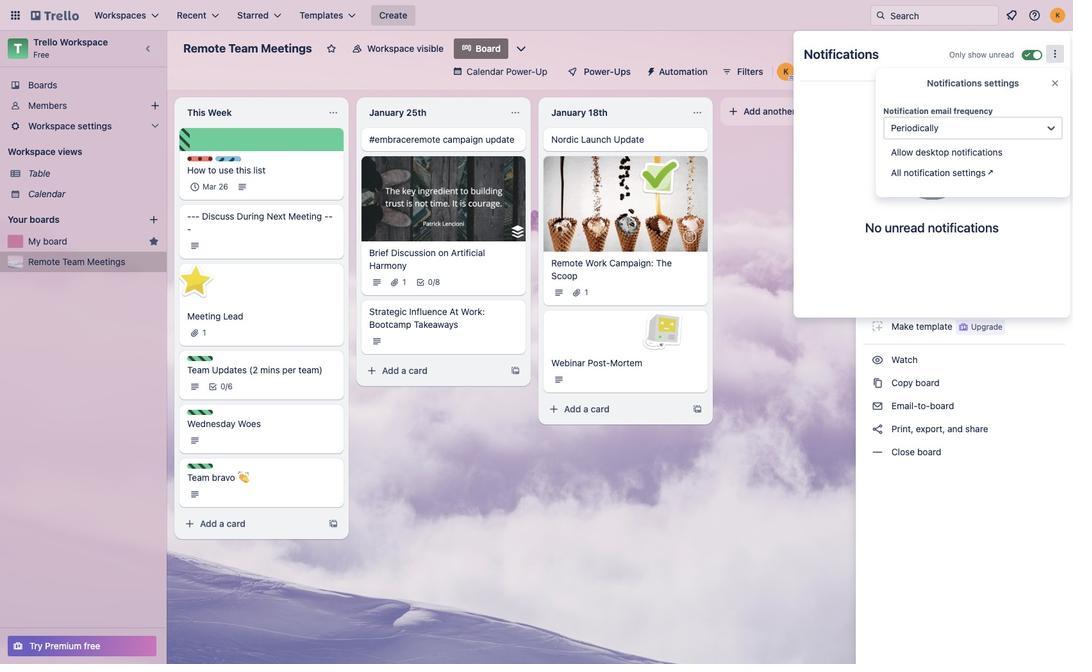 Task type: locate. For each thing, give the bounding box(es) containing it.
settings inside dropdown button
[[78, 121, 112, 131]]

sm image inside automation button
[[641, 62, 659, 79]]

1 horizontal spatial kendallparks02 (kendallparks02) image
[[1050, 8, 1065, 23]]

archived items
[[889, 128, 953, 138]]

sm image inside activity 'link'
[[871, 104, 884, 117]]

1 horizontal spatial 0
[[428, 277, 433, 287]]

a down webinar post-mortem
[[583, 404, 588, 415]]

add a card button
[[362, 361, 503, 381], [544, 400, 685, 420], [179, 514, 321, 535]]

sm image left print,
[[871, 423, 884, 436]]

automation
[[659, 66, 708, 77], [889, 228, 939, 239]]

remote team meetings
[[183, 42, 312, 55], [28, 256, 125, 267]]

workspace inside button
[[367, 43, 414, 54]]

meetings down "my board" 'link'
[[87, 256, 125, 267]]

0 horizontal spatial automation
[[659, 66, 708, 77]]

1 vertical spatial notifications
[[928, 221, 999, 235]]

2 january from the left
[[551, 107, 586, 118]]

1 horizontal spatial meetings
[[261, 42, 312, 55]]

0 horizontal spatial add a card button
[[179, 514, 321, 535]]

kendallparks02 (kendallparks02) image right filters
[[777, 63, 795, 81]]

power- down customize views image
[[506, 66, 535, 77]]

0 horizontal spatial this
[[236, 165, 251, 176]]

automation left 'filters' button
[[659, 66, 708, 77]]

add for this week
[[200, 519, 217, 529]]

starred
[[237, 10, 269, 21]]

0 vertical spatial color: green, title: "recurring item" element
[[187, 356, 213, 362]]

settings down allow desktop notifications button
[[952, 167, 986, 178]]

sm image for copy board
[[871, 377, 884, 390]]

automation button
[[641, 62, 715, 82]]

2 vertical spatial a
[[219, 519, 224, 529]]

1 sm image from the top
[[871, 104, 884, 117]]

1 vertical spatial automation
[[889, 228, 939, 239]]

1 horizontal spatial a
[[401, 365, 406, 376]]

sm image inside archived items 'link'
[[871, 127, 884, 140]]

change
[[892, 182, 923, 193]]

1 down meeting lead
[[203, 328, 206, 338]]

1 vertical spatial kendallparks02 (kendallparks02) image
[[777, 63, 795, 81]]

0 horizontal spatial kendallparks02 (kendallparks02) image
[[777, 63, 795, 81]]

all notification settings
[[891, 167, 986, 178]]

1 horizontal spatial list
[[798, 106, 811, 117]]

january inside january 18th text field
[[551, 107, 586, 118]]

this right use
[[236, 165, 251, 176]]

workspace down create button at the top
[[367, 43, 414, 54]]

1 vertical spatial meetings
[[87, 256, 125, 267]]

notifications down only
[[927, 78, 982, 88]]

2 sm image from the top
[[871, 158, 884, 171]]

add a card button for campaign
[[362, 361, 503, 381]]

a down 'bootcamp'
[[401, 365, 406, 376]]

1 vertical spatial create from template… image
[[328, 519, 338, 529]]

0 left 8
[[428, 277, 433, 287]]

sm image left archived
[[871, 127, 884, 140]]

1 horizontal spatial /
[[433, 277, 435, 287]]

color: green, title: "recurring item" element up updates
[[187, 356, 213, 362]]

a down bravo
[[219, 519, 224, 529]]

sm image
[[641, 62, 659, 79], [871, 127, 884, 140], [871, 320, 884, 333], [871, 377, 884, 390], [871, 400, 884, 413], [871, 423, 884, 436], [871, 446, 884, 459]]

january up nordic
[[551, 107, 586, 118]]

2 horizontal spatial card
[[591, 404, 610, 415]]

customize views image
[[515, 42, 528, 55]]

mar 26
[[203, 182, 228, 192]]

1 power- from the left
[[506, 66, 535, 77]]

1 vertical spatial /
[[225, 382, 228, 392]]

0 horizontal spatial create from template… image
[[328, 519, 338, 529]]

free
[[33, 50, 49, 60]]

nordic launch update
[[551, 134, 644, 145]]

meeting left lead
[[187, 311, 221, 322]]

automation down custom fields
[[889, 228, 939, 239]]

discussion
[[391, 247, 436, 258]]

Mar 26 checkbox
[[187, 179, 232, 195]]

color: green, title: "recurring item" element up wednesday
[[187, 410, 213, 415]]

try
[[29, 641, 43, 652]]

kendallparks02 (kendallparks02) image right open information menu icon
[[1050, 8, 1065, 23]]

my board
[[28, 236, 67, 247]]

desktop
[[916, 147, 949, 158]]

color: green, title: "recurring item" element
[[187, 356, 213, 362], [187, 410, 213, 415], [187, 464, 213, 469]]

strategic
[[369, 306, 407, 317]]

about this board
[[892, 81, 960, 92]]

1 vertical spatial remote team meetings
[[28, 256, 125, 267]]

sm image for make template
[[871, 320, 884, 333]]

notifications for allow desktop notifications
[[952, 147, 1003, 158]]

1 horizontal spatial calendar
[[467, 66, 504, 77]]

2 horizontal spatial 1
[[585, 288, 588, 298]]

2 horizontal spatial add a card
[[564, 404, 610, 415]]

2 color: green, title: "recurring item" element from the top
[[187, 410, 213, 415]]

add
[[744, 106, 761, 117], [382, 365, 399, 376], [564, 404, 581, 415], [200, 519, 217, 529]]

1 vertical spatial notifications
[[927, 78, 982, 88]]

workspace up table on the top
[[8, 146, 56, 157]]

team left updates
[[187, 365, 209, 376]]

add a card button down 👏
[[179, 514, 321, 535]]

january left 25th at left
[[369, 107, 404, 118]]

1 horizontal spatial automation
[[889, 228, 939, 239]]

sm image left email-
[[871, 400, 884, 413]]

workspace navigation collapse icon image
[[140, 40, 158, 58]]

free
[[84, 641, 100, 652]]

remote team meetings link
[[28, 256, 159, 269]]

email-to-board
[[889, 401, 954, 412]]

watch link
[[863, 350, 1065, 371]]

another
[[763, 106, 796, 117]]

add down webinar
[[564, 404, 581, 415]]

add a card down bravo
[[200, 519, 245, 529]]

1 january from the left
[[369, 107, 404, 118]]

sm image for automation
[[871, 228, 884, 240]]

1 horizontal spatial remote team meetings
[[183, 42, 312, 55]]

settings for notifications settings
[[984, 78, 1019, 88]]

workspace inside the trello workspace free
[[60, 37, 108, 47]]

notifications
[[952, 147, 1003, 158], [928, 221, 999, 235]]

sm image inside close board link
[[871, 446, 884, 459]]

settings for workspace settings
[[78, 121, 112, 131]]

webinar post-mortem link
[[551, 357, 700, 370]]

notifications down fields
[[928, 221, 999, 235]]

about
[[892, 81, 916, 92]]

0 vertical spatial automation
[[659, 66, 708, 77]]

0 vertical spatial a
[[401, 365, 406, 376]]

1 horizontal spatial this
[[919, 81, 934, 92]]

workspace for workspace views
[[8, 146, 56, 157]]

2 horizontal spatial a
[[583, 404, 588, 415]]

0 for 0 / 8
[[428, 277, 433, 287]]

add a card down webinar post-mortem
[[564, 404, 610, 415]]

card down 👏
[[227, 519, 245, 529]]

2 vertical spatial 1
[[203, 328, 206, 338]]

0 horizontal spatial meeting
[[187, 311, 221, 322]]

add down 'bootcamp'
[[382, 365, 399, 376]]

use
[[219, 165, 234, 176]]

archived items link
[[863, 123, 1065, 144]]

add a card button down takeaways
[[362, 361, 503, 381]]

discuss
[[202, 211, 234, 222]]

remote inside remote work campaign: the scoop
[[551, 258, 583, 269]]

workspace
[[60, 37, 108, 47], [367, 43, 414, 54], [28, 121, 75, 131], [8, 146, 56, 157]]

3 color: green, title: "recurring item" element from the top
[[187, 464, 213, 469]]

board inside 'link'
[[43, 236, 67, 247]]

sm image inside watch link
[[871, 354, 884, 367]]

0 horizontal spatial notifications
[[804, 47, 879, 62]]

january
[[369, 107, 404, 118], [551, 107, 586, 118]]

color: red, title: none image
[[187, 156, 213, 162]]

only show unread
[[949, 50, 1014, 60]]

meeting lead link
[[187, 310, 336, 323]]

1 vertical spatial 0
[[221, 382, 225, 392]]

sm image left 'copy'
[[871, 377, 884, 390]]

background
[[926, 182, 975, 193]]

2 vertical spatial settings
[[952, 167, 986, 178]]

notifications for no unread notifications
[[928, 221, 999, 235]]

1 vertical spatial color: green, title: "recurring item" element
[[187, 410, 213, 415]]

star or unstar board image
[[326, 44, 336, 54]]

ups
[[614, 66, 631, 77]]

power- up 18th
[[584, 66, 614, 77]]

0 vertical spatial meeting
[[288, 211, 322, 222]]

board right my
[[43, 236, 67, 247]]

list right another
[[798, 106, 811, 117]]

boards
[[30, 214, 60, 225]]

meetings down starred dropdown button
[[261, 42, 312, 55]]

power- inside button
[[584, 66, 614, 77]]

calendar down table on the top
[[28, 188, 65, 199]]

settings down members link
[[78, 121, 112, 131]]

1 vertical spatial unread
[[885, 221, 925, 235]]

0 horizontal spatial meetings
[[87, 256, 125, 267]]

add a card down 'bootcamp'
[[382, 365, 428, 376]]

open information menu image
[[1028, 9, 1041, 22]]

strategic influence at work: bootcamp takeaways
[[369, 306, 485, 330]]

january for january 25th
[[369, 107, 404, 118]]

1 horizontal spatial add a card
[[382, 365, 428, 376]]

board up to-
[[915, 378, 940, 388]]

settings down only show unread
[[984, 78, 1019, 88]]

0 horizontal spatial power-
[[506, 66, 535, 77]]

1 vertical spatial 1
[[585, 288, 588, 298]]

and
[[948, 424, 963, 435]]

notification email frequency
[[883, 106, 993, 116]]

0 horizontal spatial a
[[219, 519, 224, 529]]

views
[[58, 146, 82, 157]]

25th
[[406, 107, 427, 118]]

2 horizontal spatial remote
[[551, 258, 583, 269]]

primary element
[[0, 0, 1073, 31]]

card down takeaways
[[409, 365, 428, 376]]

0 vertical spatial 1
[[403, 277, 406, 287]]

0 horizontal spatial list
[[253, 165, 266, 176]]

a for nordic
[[583, 404, 588, 415]]

star image
[[174, 260, 217, 304]]

0 vertical spatial remote team meetings
[[183, 42, 312, 55]]

lead
[[223, 311, 243, 322]]

1 vertical spatial settings
[[78, 121, 112, 131]]

list right use
[[253, 165, 266, 176]]

allow desktop notifications button
[[883, 142, 1063, 163]]

/
[[433, 277, 435, 287], [225, 382, 228, 392]]

1 vertical spatial a
[[583, 404, 588, 415]]

create from template… image
[[510, 366, 521, 376], [328, 519, 338, 529]]

2 vertical spatial card
[[227, 519, 245, 529]]

0 horizontal spatial 1
[[203, 328, 206, 338]]

templates
[[300, 10, 343, 21]]

sm image for activity
[[871, 104, 884, 117]]

/ down updates
[[225, 382, 228, 392]]

1 horizontal spatial january
[[551, 107, 586, 118]]

0 vertical spatial notifications
[[952, 147, 1003, 158]]

1 vertical spatial meeting
[[187, 311, 221, 322]]

0 vertical spatial calendar
[[467, 66, 504, 77]]

0 vertical spatial 0
[[428, 277, 433, 287]]

color: green, title: "recurring item" element for team updates (2 mins per team)
[[187, 356, 213, 362]]

sm image inside copy board link
[[871, 377, 884, 390]]

color: green, title: "recurring item" element up team bravo 👏
[[187, 464, 213, 469]]

notifications inside button
[[952, 147, 1003, 158]]

notifications up all notification settings link
[[952, 147, 1003, 158]]

sm image inside the settings 'link'
[[871, 158, 884, 171]]

copy board link
[[863, 373, 1065, 394]]

sm image left close
[[871, 446, 884, 459]]

watch
[[889, 354, 920, 365]]

3 sm image from the top
[[871, 228, 884, 240]]

0 vertical spatial this
[[919, 81, 934, 92]]

remote for remote team meetings link
[[28, 256, 60, 267]]

1 horizontal spatial remote
[[183, 42, 226, 55]]

1 for scoop
[[585, 288, 588, 298]]

1 down harmony
[[403, 277, 406, 287]]

allow
[[891, 147, 913, 158]]

0 vertical spatial meetings
[[261, 42, 312, 55]]

8
[[435, 277, 440, 287]]

remote down recent 'popup button'
[[183, 42, 226, 55]]

1 vertical spatial this
[[236, 165, 251, 176]]

kendallparks02 (kendallparks02) image
[[1050, 8, 1065, 23], [777, 63, 795, 81]]

Board name text field
[[177, 38, 318, 59]]

team updates (2 mins per team)
[[187, 365, 323, 376]]

notifications
[[804, 47, 879, 62], [927, 78, 982, 88]]

workspace right trello
[[60, 37, 108, 47]]

taco image
[[898, 115, 966, 200]]

1 color: green, title: "recurring item" element from the top
[[187, 356, 213, 362]]

change background
[[889, 182, 975, 193]]

add down team bravo 👏
[[200, 519, 217, 529]]

1 horizontal spatial 1
[[403, 277, 406, 287]]

card for campaign
[[409, 365, 428, 376]]

meeting right next
[[288, 211, 322, 222]]

calendar power-up
[[467, 66, 547, 77]]

0 vertical spatial list
[[798, 106, 811, 117]]

sm image for close board
[[871, 446, 884, 459]]

january inside january 25th "text box"
[[369, 107, 404, 118]]

notifications for notifications
[[804, 47, 879, 62]]

sm image right ups
[[641, 62, 659, 79]]

0 vertical spatial create from template… image
[[510, 366, 521, 376]]

calendar down board "link"
[[467, 66, 504, 77]]

workspace down members
[[28, 121, 75, 131]]

board down export,
[[917, 447, 941, 458]]

0 horizontal spatial january
[[369, 107, 404, 118]]

0 vertical spatial /
[[433, 277, 435, 287]]

t link
[[8, 38, 28, 59]]

1 horizontal spatial create from template… image
[[510, 366, 521, 376]]

campaign
[[443, 134, 483, 145]]

1 vertical spatial list
[[253, 165, 266, 176]]

0 horizontal spatial remote team meetings
[[28, 256, 125, 267]]

/ down brief discussion on artificial harmony
[[433, 277, 435, 287]]

brief discussion on artificial harmony link
[[369, 246, 518, 272]]

January 25th text field
[[362, 103, 505, 123]]

workspace for workspace visible
[[367, 43, 414, 54]]

sm image left make
[[871, 320, 884, 333]]

this right about
[[919, 81, 934, 92]]

0 vertical spatial add a card button
[[362, 361, 503, 381]]

Search field
[[886, 6, 998, 25]]

card down post-
[[591, 404, 610, 415]]

create from template… image for january 25th
[[510, 366, 521, 376]]

change background link
[[863, 178, 1065, 198]]

this member is an admin of this board. image
[[788, 75, 794, 81]]

power-
[[506, 66, 535, 77], [584, 66, 614, 77]]

menu
[[951, 43, 978, 54]]

team down starred on the top left of the page
[[228, 42, 258, 55]]

workspace inside dropdown button
[[28, 121, 75, 131]]

4 sm image from the top
[[871, 354, 884, 367]]

2 vertical spatial color: green, title: "recurring item" element
[[187, 464, 213, 469]]

january 25th
[[369, 107, 427, 118]]

2 power- from the left
[[584, 66, 614, 77]]

0 horizontal spatial card
[[227, 519, 245, 529]]

custom
[[891, 205, 923, 216]]

trello workspace free
[[33, 37, 108, 60]]

color: green, title: "recurring item" element for wednesday woes
[[187, 410, 213, 415]]

0 horizontal spatial 0
[[221, 382, 225, 392]]

remote up scoop
[[551, 258, 583, 269]]

automation link
[[863, 224, 1065, 244]]

sm image for archived items
[[871, 127, 884, 140]]

wednesday woes
[[187, 419, 261, 429]]

add a card button down webinar post-mortem link at the right bottom of page
[[544, 400, 685, 420]]

0 vertical spatial settings
[[984, 78, 1019, 88]]

create from template… image
[[692, 405, 703, 415]]

email-
[[892, 401, 918, 412]]

recent
[[177, 10, 206, 21]]

1 vertical spatial add a card button
[[544, 400, 685, 420]]

2 vertical spatial add a card button
[[179, 514, 321, 535]]

strategic influence at work: bootcamp takeaways link
[[369, 305, 518, 331]]

1 down work
[[585, 288, 588, 298]]

board up email
[[936, 81, 960, 92]]

2 horizontal spatial add a card button
[[544, 400, 685, 420]]

board for my board
[[43, 236, 67, 247]]

week
[[208, 107, 232, 118]]

0 vertical spatial card
[[409, 365, 428, 376]]

1 horizontal spatial meeting
[[288, 211, 322, 222]]

sm image
[[871, 104, 884, 117], [871, 158, 884, 171], [871, 228, 884, 240], [871, 354, 884, 367]]

add inside button
[[744, 106, 761, 117]]

0 horizontal spatial remote
[[28, 256, 60, 267]]

1 horizontal spatial power-
[[584, 66, 614, 77]]

workspace for workspace settings
[[28, 121, 75, 131]]

1 horizontal spatial notifications
[[927, 78, 982, 88]]

0 horizontal spatial calendar
[[28, 188, 65, 199]]

january 18th
[[551, 107, 608, 118]]

create button
[[371, 5, 415, 26]]

unread down custom
[[885, 221, 925, 235]]

0 horizontal spatial add a card
[[200, 519, 245, 529]]

remote down my board
[[28, 256, 60, 267]]

0 vertical spatial unread
[[989, 50, 1014, 60]]

color: green, title: "recurring item" element for team bravo 👏
[[187, 464, 213, 469]]

only
[[949, 50, 966, 60]]

a
[[401, 365, 406, 376], [583, 404, 588, 415], [219, 519, 224, 529]]

share
[[965, 424, 988, 435]]

board link
[[454, 38, 509, 59]]

calendar link
[[28, 188, 159, 201]]

1 vertical spatial card
[[591, 404, 610, 415]]

list inside button
[[798, 106, 811, 117]]

1 vertical spatial add a card
[[564, 404, 610, 415]]

sm image inside print, export, and share link
[[871, 423, 884, 436]]

team)
[[298, 365, 323, 376]]

1 vertical spatial calendar
[[28, 188, 65, 199]]

sm image inside email-to-board link
[[871, 400, 884, 413]]

0 for 0 / 6
[[221, 382, 225, 392]]

1 horizontal spatial card
[[409, 365, 428, 376]]

how
[[187, 165, 206, 176]]

0 horizontal spatial /
[[225, 382, 228, 392]]

1 horizontal spatial add a card button
[[362, 361, 503, 381]]

remote team meetings down "my board" 'link'
[[28, 256, 125, 267]]

0 left the "6"
[[221, 382, 225, 392]]

notifications down "search" "icon"
[[804, 47, 879, 62]]

sm image for watch
[[871, 354, 884, 367]]

sm image inside automation link
[[871, 228, 884, 240]]

members link
[[0, 96, 167, 116]]

remote team meetings down starred on the top left of the page
[[183, 42, 312, 55]]

unread right show
[[989, 50, 1014, 60]]

add left another
[[744, 106, 761, 117]]

items
[[930, 128, 953, 138]]

pete happy image
[[641, 310, 684, 353]]

custom fields
[[891, 205, 950, 216]]

0 vertical spatial notifications
[[804, 47, 879, 62]]

👏
[[238, 472, 249, 483]]

archived
[[892, 128, 928, 138]]

0 vertical spatial add a card
[[382, 365, 428, 376]]



Task type: vqa. For each thing, say whether or not it's contained in the screenshot.
Finish advertisements related to the "Current tasks" text field
no



Task type: describe. For each thing, give the bounding box(es) containing it.
search image
[[876, 10, 886, 21]]

notifications for notifications settings
[[927, 78, 982, 88]]

try premium free button
[[8, 637, 156, 657]]

team inside board name text box
[[228, 42, 258, 55]]

January 18th text field
[[544, 103, 687, 123]]

templates button
[[292, 5, 364, 26]]

your
[[8, 214, 27, 225]]

team updates (2 mins per team) link
[[187, 364, 336, 377]]

copy
[[892, 378, 913, 388]]

team bravo 👏 link
[[187, 472, 336, 485]]

filters
[[737, 66, 763, 77]]

0 / 8
[[428, 277, 440, 287]]

scoop
[[551, 271, 578, 282]]

close
[[892, 447, 915, 458]]

meeting inside the --- discuss during next meeting -- -
[[288, 211, 322, 222]]

add a card for #embraceremote
[[382, 365, 428, 376]]

to-
[[918, 401, 930, 412]]

/ for 6
[[225, 382, 228, 392]]

this
[[187, 107, 206, 118]]

workspaces button
[[87, 5, 167, 26]]

your boards with 2 items element
[[8, 212, 129, 228]]

wednesday
[[187, 419, 235, 429]]

team left bravo
[[187, 472, 209, 483]]

a for #embraceremote
[[401, 365, 406, 376]]

mar
[[203, 182, 216, 192]]

january for january 18th
[[551, 107, 586, 118]]

board inside button
[[936, 81, 960, 92]]

harmony
[[369, 260, 407, 271]]

upgrade
[[971, 322, 1002, 332]]

table
[[28, 168, 50, 179]]

create from template… image for this week
[[328, 519, 338, 529]]

mins
[[260, 365, 280, 376]]

calendar for calendar
[[28, 188, 65, 199]]

add another list
[[744, 106, 811, 117]]

about this board button
[[863, 77, 1065, 97]]

sm image for email-to-board
[[871, 400, 884, 413]]

close popover image
[[1050, 78, 1060, 88]]

email
[[931, 106, 952, 116]]

add board image
[[149, 215, 159, 225]]

during
[[237, 211, 264, 222]]

meetings inside board name text box
[[261, 42, 312, 55]]

influence
[[409, 306, 447, 317]]

This Week text field
[[179, 103, 323, 123]]

workspace visible button
[[344, 38, 451, 59]]

how to use this list link
[[187, 164, 336, 177]]

meeting lead
[[187, 311, 243, 322]]

0 vertical spatial kendallparks02 (kendallparks02) image
[[1050, 8, 1065, 23]]

sm image for print, export, and share
[[871, 423, 884, 436]]

recent button
[[169, 5, 227, 26]]

board for close board
[[917, 447, 941, 458]]

premium
[[45, 641, 82, 652]]

activity
[[889, 104, 922, 115]]

campaign:
[[609, 258, 654, 269]]

this week
[[187, 107, 232, 118]]

how to use this list
[[187, 165, 266, 176]]

work:
[[461, 306, 485, 317]]

remote work campaign: the scoop link
[[551, 257, 700, 283]]

0 horizontal spatial unread
[[885, 221, 925, 235]]

board for copy board
[[915, 378, 940, 388]]

18th
[[588, 107, 608, 118]]

brief discussion on artificial harmony
[[369, 247, 485, 271]]

print, export, and share link
[[863, 419, 1065, 440]]

color: sky, title: none image
[[215, 156, 241, 162]]

remote inside board name text box
[[183, 42, 226, 55]]

launch
[[581, 134, 611, 145]]

notification
[[904, 167, 950, 178]]

back to home image
[[31, 5, 79, 26]]

copy board
[[889, 378, 940, 388]]

trello
[[33, 37, 57, 47]]

power-ups button
[[558, 62, 638, 82]]

t
[[14, 41, 22, 56]]

#embraceremote
[[369, 134, 440, 145]]

sm image for settings
[[871, 158, 884, 171]]

--- discuss during next meeting -- - link
[[187, 210, 336, 236]]

calendar for calendar power-up
[[467, 66, 504, 77]]

starred icon image
[[149, 237, 159, 247]]

periodically
[[891, 122, 939, 133]]

at
[[450, 306, 458, 317]]

upgrade button
[[956, 320, 1005, 335]]

0 notifications image
[[1004, 8, 1019, 23]]

make
[[892, 321, 914, 332]]

woes
[[238, 419, 261, 429]]

bootcamp
[[369, 319, 411, 330]]

no
[[865, 221, 882, 235]]

1 horizontal spatial unread
[[989, 50, 1014, 60]]

update
[[486, 134, 514, 145]]

work
[[585, 258, 607, 269]]

team down "my board" 'link'
[[62, 256, 85, 267]]

add a card for nordic
[[564, 404, 610, 415]]

remote team meetings inside board name text box
[[183, 42, 312, 55]]

remote for remote work campaign: the scoop link at the right of page
[[551, 258, 583, 269]]

add another list button
[[721, 97, 895, 126]]

/ for 8
[[433, 277, 435, 287]]

add for january 18th
[[564, 404, 581, 415]]

automation inside button
[[659, 66, 708, 77]]

card for launch
[[591, 404, 610, 415]]

1 for harmony
[[403, 277, 406, 287]]

add a card button for launch
[[544, 400, 685, 420]]

webinar
[[551, 358, 585, 369]]

try premium free
[[29, 641, 100, 652]]

up
[[535, 66, 547, 77]]

workspaces
[[94, 10, 146, 21]]

per
[[282, 365, 296, 376]]

(2
[[249, 365, 258, 376]]

board
[[476, 43, 501, 54]]

artificial
[[451, 247, 485, 258]]

2 vertical spatial add a card
[[200, 519, 245, 529]]

trello workspace link
[[33, 37, 108, 47]]

this inside button
[[919, 81, 934, 92]]

nordic
[[551, 134, 579, 145]]

notifications settings
[[927, 78, 1019, 88]]

create
[[379, 10, 407, 21]]

wednesday woes link
[[187, 418, 336, 431]]

board up print, export, and share
[[930, 401, 954, 412]]

add for january 25th
[[382, 365, 399, 376]]

6
[[228, 382, 233, 392]]

check image
[[637, 155, 681, 199]]

takeaways
[[414, 319, 458, 330]]

#embraceremote campaign update link
[[369, 133, 518, 146]]

updates
[[212, 365, 247, 376]]



